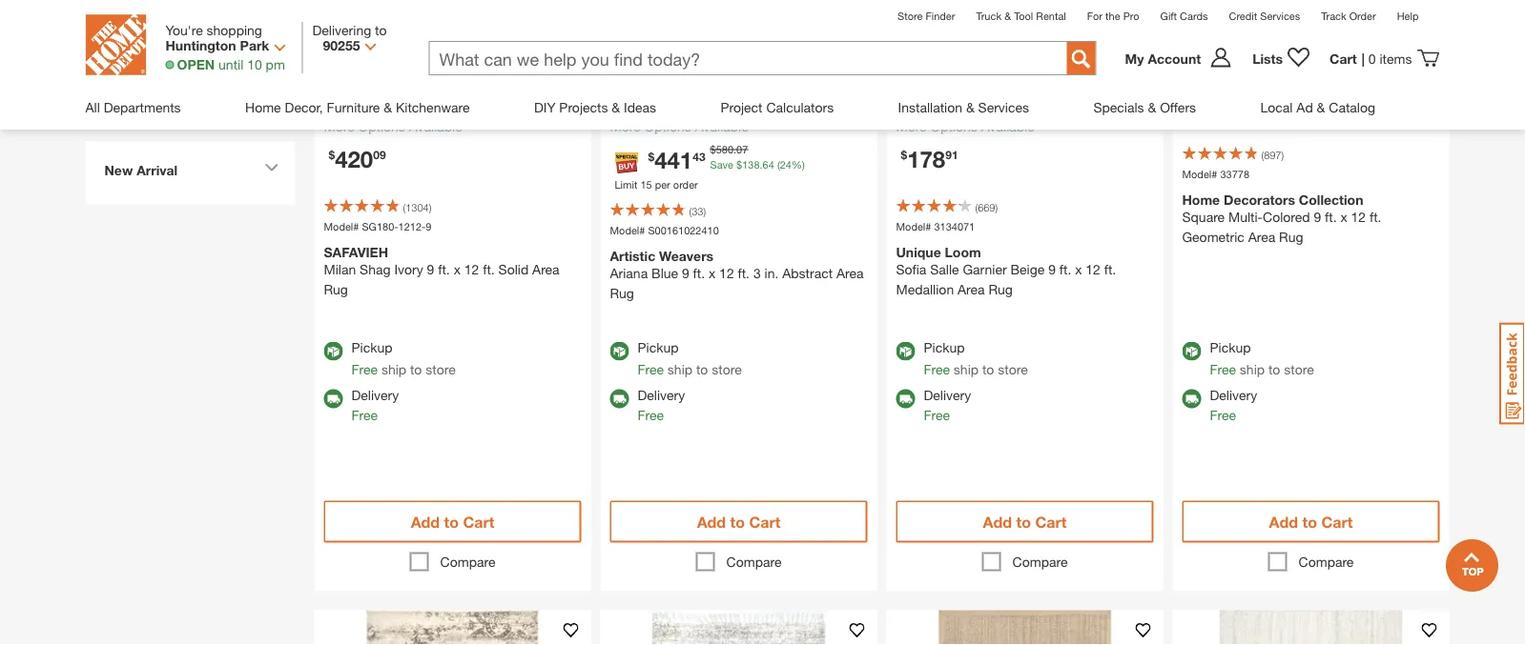 Task type: vqa. For each thing, say whether or not it's contained in the screenshot.
Weeks
no



Task type: describe. For each thing, give the bounding box(es) containing it.
lists link
[[1243, 47, 1320, 70]]

12 inside safavieh milan shag ivory 9 ft. x 12 ft. solid area rug
[[464, 262, 479, 278]]

add to cart button for 420
[[324, 501, 581, 543]]

outdoor
[[135, 56, 184, 72]]

more options available link for 178
[[896, 117, 1154, 137]]

salle
[[930, 262, 959, 278]]

artistic
[[610, 248, 655, 264]]

4 add to cart from the left
[[1269, 513, 1353, 531]]

delivery free for 580
[[638, 388, 685, 424]]

delivering to
[[312, 22, 387, 38]]

( for 420
[[403, 202, 406, 214]]

0 vertical spatial services
[[1260, 10, 1300, 22]]

project calculators
[[721, 99, 834, 115]]

pickup free ship to store for 420
[[351, 340, 456, 378]]

add to cart for 178
[[983, 513, 1067, 531]]

furniture
[[327, 99, 380, 115]]

shag
[[360, 262, 391, 278]]

4 compare from the left
[[1299, 555, 1354, 570]]

rug inside safavieh milan shag ivory 9 ft. x 12 ft. solid area rug
[[324, 282, 348, 298]]

compare for 580
[[726, 555, 782, 570]]

catalog
[[1329, 99, 1376, 115]]

x inside 'artistic weavers ariana blue 9 ft. x 12 ft. 3 in. abstract area rug'
[[709, 266, 716, 281]]

picks for stylish picks
[[178, 21, 211, 37]]

) for 420
[[429, 202, 431, 214]]

area inside safavieh milan shag ivory 9 ft. x 12 ft. solid area rug
[[532, 262, 560, 278]]

colored
[[1263, 209, 1310, 225]]

4 add to cart button from the left
[[1182, 501, 1440, 543]]

91
[[945, 149, 958, 162]]

garnier
[[963, 262, 1007, 278]]

stylish picks link
[[135, 21, 211, 37]]

new arrival
[[104, 163, 178, 178]]

lists
[[1253, 50, 1283, 66]]

light brown image
[[1109, 67, 1151, 109]]

home decor, furniture & kitchenware link
[[245, 85, 470, 129]]

free for available shipping image for 580
[[638, 408, 664, 424]]

offers
[[1160, 99, 1196, 115]]

33
[[692, 206, 703, 218]]

( 1304 )
[[403, 202, 431, 214]]

contemporary brooke ivory 9 ft. x 12 ft. shag area rug image
[[600, 611, 877, 646]]

3134071
[[934, 221, 975, 233]]

items
[[1380, 50, 1412, 66]]

new
[[104, 163, 133, 178]]

help
[[1397, 10, 1419, 22]]

local ad & catalog link
[[1260, 85, 1376, 129]]

) for 459
[[1281, 149, 1284, 162]]

& right ad
[[1317, 99, 1325, 115]]

580
[[716, 143, 734, 155]]

x inside safavieh milan shag ivory 9 ft. x 12 ft. solid area rug
[[454, 262, 461, 278]]

669
[[978, 202, 995, 214]]

outdoor oasis link
[[135, 56, 222, 72]]

charcoal image
[[665, 67, 707, 109]]

installation & services link
[[898, 85, 1029, 129]]

all
[[85, 99, 100, 115]]

available for pickup image for 420
[[324, 342, 343, 361]]

& right installation
[[966, 99, 975, 115]]

more options available down lists
[[1182, 66, 1321, 82]]

pro
[[1123, 10, 1139, 22]]

compare for 178
[[1013, 555, 1068, 570]]

multi-
[[1229, 209, 1263, 225]]

cards
[[1180, 10, 1208, 22]]

459
[[1193, 93, 1232, 120]]

more down account
[[1182, 66, 1213, 82]]

$ down 07
[[736, 159, 742, 171]]

save
[[710, 159, 734, 171]]

for
[[1087, 10, 1103, 22]]

available down lists
[[1267, 66, 1321, 82]]

$ for 420
[[329, 149, 335, 162]]

limit
[[615, 179, 638, 191]]

options for 420
[[358, 119, 405, 134]]

07
[[736, 143, 748, 155]]

rug for ariana blue 9 ft. x 12 ft. 3 in. abstract area rug
[[610, 286, 634, 301]]

24
[[780, 159, 792, 171]]

local ad & catalog
[[1260, 99, 1376, 115]]

area for sofia
[[958, 282, 985, 298]]

model# for 459
[[1182, 168, 1217, 181]]

0 horizontal spatial .
[[734, 143, 736, 155]]

12 inside "home decorators collection square multi-colored 9 ft. x 12 ft. geometric area rug"
[[1351, 209, 1366, 225]]

$ for 580
[[710, 143, 716, 155]]

order
[[1349, 10, 1376, 22]]

available for pickup image for 459
[[1182, 342, 1201, 361]]

12 inside 'artistic weavers ariana blue 9 ft. x 12 ft. 3 in. abstract area rug'
[[719, 266, 734, 281]]

model# 33778
[[1182, 168, 1250, 181]]

& left the ideas
[[612, 99, 620, 115]]

rental
[[1036, 10, 1066, 22]]

milan shag ivory 9 ft. x 12 ft. solid area rug image
[[314, 0, 591, 55]]

add to cart for 420
[[411, 513, 494, 531]]

new arrival link
[[95, 151, 286, 195]]

add to cart button for 178
[[896, 501, 1154, 543]]

solid
[[498, 262, 529, 278]]

9 inside unique loom sofia salle garnier beige 9 ft. x 12 ft. medallion area rug
[[1048, 262, 1056, 278]]

12 inside unique loom sofia salle garnier beige 9 ft. x 12 ft. medallion area rug
[[1086, 262, 1101, 278]]

all departments link
[[85, 85, 181, 129]]

departments
[[104, 99, 181, 115]]

x inside unique loom sofia salle garnier beige 9 ft. x 12 ft. medallion area rug
[[1075, 262, 1082, 278]]

4 store from the left
[[1284, 362, 1314, 378]]

compare for 420
[[440, 555, 495, 570]]

available shipping image for 580
[[610, 390, 629, 409]]

pickup for 420
[[351, 340, 393, 356]]

oasis
[[188, 56, 222, 72]]

ship for 420
[[381, 362, 406, 378]]

33778
[[1220, 168, 1250, 181]]

4 delivery free from the left
[[1210, 388, 1257, 424]]

denim image
[[614, 68, 654, 108]]

beige image
[[900, 68, 940, 108]]

my
[[1125, 50, 1144, 66]]

$ for 178
[[901, 149, 907, 162]]

store
[[898, 10, 923, 22]]

specials
[[1094, 99, 1144, 115]]

x inside "home decorators collection square multi-colored 9 ft. x 12 ft. geometric area rug"
[[1341, 209, 1348, 225]]

ariana blue 9 ft. x 12 ft. 3 in. abstract area rug image
[[600, 0, 877, 55]]

model# sg180-1212-9
[[324, 221, 432, 233]]

for the pro
[[1087, 10, 1139, 22]]

my account
[[1125, 50, 1201, 66]]

area for collection
[[1248, 229, 1276, 245]]

in.
[[765, 266, 779, 281]]

options down lists
[[1217, 66, 1264, 82]]

delivery for 178
[[924, 388, 971, 403]]

4 pickup free ship to store from the left
[[1210, 340, 1314, 378]]

options for 178
[[931, 119, 978, 134]]

4 pickup from the left
[[1210, 340, 1251, 356]]

local
[[1260, 99, 1293, 115]]

free for available for pickup image associated with 459
[[1210, 362, 1236, 378]]

all departments
[[85, 99, 181, 115]]

medallion
[[896, 282, 954, 298]]

3 available shipping image from the left
[[1182, 390, 1201, 409]]

credit services
[[1229, 10, 1300, 22]]

my account link
[[1125, 47, 1243, 70]]

track order link
[[1321, 10, 1376, 22]]

64
[[763, 159, 774, 171]]

ship for 178
[[954, 362, 979, 378]]

$ for 459
[[1187, 96, 1193, 110]]

s00161022410
[[648, 225, 719, 237]]

1304
[[406, 202, 429, 214]]

picks for top picks
[[160, 90, 193, 106]]

help link
[[1397, 10, 1419, 22]]

( 33 )
[[689, 206, 706, 218]]

free for available shipping icon
[[351, 408, 378, 424]]

9 inside 'artistic weavers ariana blue 9 ft. x 12 ft. 3 in. abstract area rug'
[[682, 266, 689, 281]]

add to cart button for 580
[[610, 501, 868, 543]]

ariana
[[610, 266, 648, 281]]

vintage freja beige 9 ft. x 12 ft. area rug image
[[314, 611, 591, 646]]

per
[[655, 179, 670, 191]]

navy blue image
[[951, 67, 993, 109]]

4 ship from the left
[[1240, 362, 1265, 378]]

more for 178
[[896, 119, 927, 134]]

4 delivery from the left
[[1210, 388, 1257, 403]]

rigo chunky loop jute off-white 9 ft. x 12 ft. farmhouse area rug image
[[1173, 611, 1449, 646]]

sofia salle garnier beige 9 ft. x 12 ft. medallion area rug image
[[887, 0, 1163, 55]]

track
[[1321, 10, 1347, 22]]

pickup for 178
[[924, 340, 965, 356]]

home for home decor, furniture & kitchenware
[[245, 99, 281, 115]]

more options available for 420
[[324, 119, 462, 134]]

feedback link image
[[1499, 322, 1525, 425]]

free for first available shipping image from the right
[[1210, 408, 1236, 424]]

store finder
[[898, 10, 955, 22]]

( inside $ 580 . 07 save $ 138 . 64 ( 24 %) limit 15 per order
[[777, 159, 780, 171]]

until
[[218, 56, 243, 72]]

more options available for 178
[[896, 119, 1035, 134]]

available for pickup image for 580
[[610, 342, 629, 361]]



Task type: locate. For each thing, give the bounding box(es) containing it.
3 add to cart button from the left
[[896, 501, 1154, 543]]

gray image
[[537, 67, 579, 109]]

available shipping image
[[610, 390, 629, 409], [896, 390, 915, 409], [1182, 390, 1201, 409]]

( for 178
[[975, 202, 978, 214]]

1 horizontal spatial available shipping image
[[896, 390, 915, 409]]

$ 178 91
[[901, 145, 958, 172]]

1 delivery free from the left
[[351, 388, 399, 424]]

abstract
[[782, 266, 833, 281]]

area inside "home decorators collection square multi-colored 9 ft. x 12 ft. geometric area rug"
[[1248, 229, 1276, 245]]

1 horizontal spatial available for pickup image
[[1182, 342, 1201, 361]]

3 pickup from the left
[[924, 340, 965, 356]]

available down black 'icon'
[[981, 119, 1035, 134]]

$ inside $ 441 43
[[648, 150, 655, 164]]

$ 459
[[1187, 93, 1232, 120]]

more options available link down the kitchenware
[[324, 117, 581, 137]]

cart
[[1330, 50, 1357, 66], [463, 513, 494, 531], [749, 513, 781, 531], [1035, 513, 1067, 531], [1321, 513, 1353, 531]]

1 delivery from the left
[[351, 388, 399, 403]]

unique
[[896, 244, 941, 260]]

2 delivery free from the left
[[638, 388, 685, 424]]

09
[[373, 149, 386, 162]]

home decorators collection square multi-colored 9 ft. x 12 ft. geometric area rug
[[1182, 192, 1382, 245]]

more options available down "installation & services"
[[896, 119, 1035, 134]]

3 add to cart from the left
[[983, 513, 1067, 531]]

ft.
[[1325, 209, 1337, 225], [1370, 209, 1382, 225], [438, 262, 450, 278], [483, 262, 495, 278], [1060, 262, 1071, 278], [1104, 262, 1116, 278], [693, 266, 705, 281], [738, 266, 750, 281]]

unique loom sofia salle garnier beige 9 ft. x 12 ft. medallion area rug
[[896, 244, 1116, 298]]

cart for 420
[[463, 513, 494, 531]]

credit services link
[[1229, 10, 1300, 22]]

) up garnier
[[995, 202, 998, 214]]

available down the kitchenware
[[409, 119, 462, 134]]

more for 420
[[324, 119, 355, 134]]

9 right beige at the right top of page
[[1048, 262, 1056, 278]]

0 horizontal spatial available for pickup image
[[324, 342, 343, 361]]

safavieh
[[324, 244, 388, 260]]

available
[[1267, 66, 1321, 82], [409, 119, 462, 134], [695, 119, 749, 134], [981, 119, 1035, 134]]

red image
[[484, 67, 526, 109]]

compare up elijah seagrass with border beige 9 ft. x 12 ft. area rug image
[[1013, 555, 1068, 570]]

truck & tool rental
[[976, 10, 1066, 22]]

top
[[135, 90, 157, 106]]

options
[[1217, 66, 1264, 82], [358, 119, 405, 134], [644, 119, 691, 134], [931, 119, 978, 134]]

sg180-
[[362, 221, 398, 233]]

compare up contemporary brooke ivory 9 ft. x 12 ft. shag area rug image
[[726, 555, 782, 570]]

2 compare from the left
[[726, 555, 782, 570]]

more down the ideas
[[610, 119, 641, 134]]

15
[[640, 179, 652, 191]]

dark beige image
[[432, 67, 474, 109]]

arrival
[[137, 163, 178, 178]]

12 left 3
[[719, 266, 734, 281]]

add for 420
[[411, 513, 440, 531]]

outdoor oasis
[[135, 56, 222, 72]]

area inside 'artistic weavers ariana blue 9 ft. x 12 ft. 3 in. abstract area rug'
[[837, 266, 864, 281]]

1 vertical spatial home
[[1182, 192, 1220, 207]]

huntington park
[[165, 38, 269, 53]]

beige
[[1011, 262, 1045, 278]]

rug inside 'artistic weavers ariana blue 9 ft. x 12 ft. 3 in. abstract area rug'
[[610, 286, 634, 301]]

more options available link up ad
[[1182, 64, 1440, 84]]

truck & tool rental link
[[976, 10, 1066, 22]]

12
[[1351, 209, 1366, 225], [464, 262, 479, 278], [1086, 262, 1101, 278], [719, 266, 734, 281]]

$ for 441
[[648, 150, 655, 164]]

1 horizontal spatial home
[[1182, 192, 1220, 207]]

delivery for 580
[[638, 388, 685, 403]]

model# left 33778
[[1182, 168, 1217, 181]]

1 horizontal spatial services
[[1260, 10, 1300, 22]]

9 inside "home decorators collection square multi-colored 9 ft. x 12 ft. geometric area rug"
[[1314, 209, 1321, 225]]

2 add to cart from the left
[[697, 513, 781, 531]]

rug down ariana
[[610, 286, 634, 301]]

0 horizontal spatial available for pickup image
[[896, 342, 915, 361]]

3 delivery from the left
[[924, 388, 971, 403]]

add to cart for 580
[[697, 513, 781, 531]]

4 add from the left
[[1269, 513, 1298, 531]]

cart for 580
[[749, 513, 781, 531]]

rug for square multi-colored 9 ft. x 12 ft. geometric area rug
[[1279, 229, 1303, 245]]

stylish picks
[[135, 21, 211, 37]]

options down "installation & services"
[[931, 119, 978, 134]]

0 horizontal spatial services
[[978, 99, 1029, 115]]

90255
[[323, 38, 360, 53]]

available for pickup image
[[896, 342, 915, 361], [1182, 342, 1201, 361]]

the home depot logo link
[[85, 14, 146, 75]]

available for 580
[[695, 119, 749, 134]]

x down the collection
[[1341, 209, 1348, 225]]

rug inside unique loom sofia salle garnier beige 9 ft. x 12 ft. medallion area rug
[[989, 282, 1013, 298]]

1 pickup free ship to store from the left
[[351, 340, 456, 378]]

home up square
[[1182, 192, 1220, 207]]

1 vertical spatial picks
[[160, 90, 193, 106]]

diy projects & ideas link
[[534, 85, 656, 129]]

3 delivery free from the left
[[924, 388, 971, 424]]

x down the weavers
[[709, 266, 716, 281]]

decor,
[[285, 99, 323, 115]]

available up 580 at the top left
[[695, 119, 749, 134]]

441
[[655, 146, 693, 174]]

dark gray image
[[379, 67, 421, 109]]

black image
[[1004, 67, 1046, 109]]

ideas
[[624, 99, 656, 115]]

1 horizontal spatial available for pickup image
[[610, 342, 629, 361]]

options up 09
[[358, 119, 405, 134]]

3 store from the left
[[998, 362, 1028, 378]]

area right solid
[[532, 262, 560, 278]]

to
[[375, 22, 387, 38], [410, 362, 422, 378], [696, 362, 708, 378], [982, 362, 994, 378], [1269, 362, 1280, 378], [444, 513, 459, 531], [730, 513, 745, 531], [1016, 513, 1031, 531], [1303, 513, 1317, 531]]

area inside unique loom sofia salle garnier beige 9 ft. x 12 ft. medallion area rug
[[958, 282, 985, 298]]

0 vertical spatial picks
[[178, 21, 211, 37]]

$ right 43
[[710, 143, 716, 155]]

1 vertical spatial services
[[978, 99, 1029, 115]]

free for available for pickup image related to 178
[[924, 362, 950, 378]]

more options available up 09
[[324, 119, 462, 134]]

options up 441
[[644, 119, 691, 134]]

loom
[[945, 244, 981, 260]]

submit search image
[[1072, 50, 1091, 69]]

artistic weavers ariana blue 9 ft. x 12 ft. 3 in. abstract area rug
[[610, 248, 864, 301]]

safavieh milan shag ivory 9 ft. x 12 ft. solid area rug
[[324, 244, 560, 298]]

1 ship from the left
[[381, 362, 406, 378]]

178
[[907, 145, 945, 172]]

caret icon image
[[265, 164, 279, 172]]

add for 178
[[983, 513, 1012, 531]]

9 down 1304
[[426, 221, 432, 233]]

pickup
[[351, 340, 393, 356], [638, 340, 679, 356], [924, 340, 965, 356], [1210, 340, 1251, 356]]

1 horizontal spatial .
[[760, 159, 763, 171]]

897
[[1264, 149, 1281, 162]]

rug down the colored in the top of the page
[[1279, 229, 1303, 245]]

9 down the collection
[[1314, 209, 1321, 225]]

store for 580
[[712, 362, 742, 378]]

1 store from the left
[[426, 362, 456, 378]]

9 inside safavieh milan shag ivory 9 ft. x 12 ft. solid area rug
[[427, 262, 434, 278]]

delivery free for 420
[[351, 388, 399, 424]]

0 vertical spatial home
[[245, 99, 281, 115]]

12 down the collection
[[1351, 209, 1366, 225]]

2 add from the left
[[697, 513, 726, 531]]

more options available up $ 441 43
[[610, 119, 749, 134]]

model# for 178
[[896, 221, 931, 233]]

$ left '91'
[[901, 149, 907, 162]]

available for pickup image for 178
[[896, 342, 915, 361]]

3
[[753, 266, 761, 281]]

delivery
[[351, 388, 399, 403], [638, 388, 685, 403], [924, 388, 971, 403], [1210, 388, 1257, 403]]

store for 420
[[426, 362, 456, 378]]

add for 580
[[697, 513, 726, 531]]

0 vertical spatial .
[[734, 143, 736, 155]]

( up s00161022410 at the left of the page
[[689, 206, 692, 218]]

1 add to cart from the left
[[411, 513, 494, 531]]

delivery free for 178
[[924, 388, 971, 424]]

) up model# sg180-1212-9
[[429, 202, 431, 214]]

the
[[1106, 10, 1120, 22]]

available for pickup image down ariana
[[610, 342, 629, 361]]

1 available for pickup image from the left
[[324, 342, 343, 361]]

rug inside "home decorators collection square multi-colored 9 ft. x 12 ft. geometric area rug"
[[1279, 229, 1303, 245]]

model# up unique
[[896, 221, 931, 233]]

model# up artistic at the left top of the page
[[610, 225, 645, 237]]

0 horizontal spatial home
[[245, 99, 281, 115]]

2 pickup from the left
[[638, 340, 679, 356]]

kitchenware
[[396, 99, 470, 115]]

available for 420
[[409, 119, 462, 134]]

available shipping image for 178
[[896, 390, 915, 409]]

( up 'decorators'
[[1261, 149, 1264, 162]]

home inside "home decorators collection square multi-colored 9 ft. x 12 ft. geometric area rug"
[[1182, 192, 1220, 207]]

) down local
[[1281, 149, 1284, 162]]

options for 580
[[644, 119, 691, 134]]

rug for sofia salle garnier beige 9 ft. x 12 ft. medallion area rug
[[989, 282, 1013, 298]]

delivering
[[312, 22, 371, 38]]

delivery for 420
[[351, 388, 399, 403]]

more options available for 580
[[610, 119, 749, 134]]

area for ariana
[[837, 266, 864, 281]]

3 add from the left
[[983, 513, 1012, 531]]

more options available link down black 'icon'
[[896, 117, 1154, 137]]

2 pickup free ship to store from the left
[[638, 340, 742, 378]]

2 available for pickup image from the left
[[1182, 342, 1201, 361]]

( up loom
[[975, 202, 978, 214]]

12 right beige at the right top of page
[[1086, 262, 1101, 278]]

compare up vintage freja beige 9 ft. x 12 ft. area rug image
[[440, 555, 495, 570]]

1 add to cart button from the left
[[324, 501, 581, 543]]

pm
[[266, 56, 285, 72]]

2 store from the left
[[712, 362, 742, 378]]

sofia
[[896, 262, 927, 278]]

x right ivory
[[454, 262, 461, 278]]

delivery free
[[351, 388, 399, 424], [638, 388, 685, 424], [924, 388, 971, 424], [1210, 388, 1257, 424]]

picks up huntington
[[178, 21, 211, 37]]

model# 3134071
[[896, 221, 975, 233]]

more options available link for 420
[[324, 117, 581, 137]]

1 add from the left
[[411, 513, 440, 531]]

3 compare from the left
[[1013, 555, 1068, 570]]

finder
[[926, 10, 955, 22]]

rug down garnier
[[989, 282, 1013, 298]]

tool
[[1014, 10, 1033, 22]]

square
[[1182, 209, 1225, 225]]

for the pro link
[[1087, 10, 1139, 22]]

available for 178
[[981, 119, 1035, 134]]

cart for 178
[[1035, 513, 1067, 531]]

ship for 580
[[668, 362, 693, 378]]

2 add to cart button from the left
[[610, 501, 868, 543]]

1 available shipping image from the left
[[610, 390, 629, 409]]

& right furniture
[[384, 99, 392, 115]]

43
[[693, 150, 705, 164]]

available shipping image
[[324, 390, 343, 409]]

2 horizontal spatial available shipping image
[[1182, 390, 1201, 409]]

add
[[411, 513, 440, 531], [697, 513, 726, 531], [983, 513, 1012, 531], [1269, 513, 1298, 531]]

more down furniture
[[324, 119, 355, 134]]

area down the multi-
[[1248, 229, 1276, 245]]

None text field
[[430, 42, 1048, 76]]

None text field
[[430, 42, 1048, 76]]

available for pickup image up available shipping icon
[[324, 342, 343, 361]]

turquoise image
[[1056, 67, 1098, 109]]

1 compare from the left
[[440, 555, 495, 570]]

available for pickup image
[[324, 342, 343, 361], [610, 342, 629, 361]]

account
[[1148, 50, 1201, 66]]

area right the abstract
[[837, 266, 864, 281]]

diy
[[534, 99, 556, 115]]

store for 178
[[998, 362, 1028, 378]]

2 available for pickup image from the left
[[610, 342, 629, 361]]

area down garnier
[[958, 282, 985, 298]]

138
[[742, 159, 760, 171]]

2 available shipping image from the left
[[896, 390, 915, 409]]

( 897 )
[[1261, 149, 1284, 162]]

the home depot image
[[85, 14, 146, 75]]

add to cart
[[411, 513, 494, 531], [697, 513, 781, 531], [983, 513, 1067, 531], [1269, 513, 1353, 531]]

compare
[[440, 555, 495, 570], [726, 555, 782, 570], [1013, 555, 1068, 570], [1299, 555, 1354, 570]]

$ left 09
[[329, 149, 335, 162]]

9 right ivory
[[427, 262, 434, 278]]

open until 10 pm
[[177, 56, 285, 72]]

( for 459
[[1261, 149, 1264, 162]]

model# for 420
[[324, 221, 359, 233]]

pickup for 580
[[638, 340, 679, 356]]

more down installation
[[896, 119, 927, 134]]

compare up rigo chunky loop jute off-white 9 ft. x 12 ft. farmhouse area rug image
[[1299, 555, 1354, 570]]

$ down my account 'link'
[[1187, 96, 1193, 110]]

picks right top
[[160, 90, 193, 106]]

( up 1212- in the top of the page
[[403, 202, 406, 214]]

more options available link for 580
[[610, 117, 868, 137]]

stylish
[[135, 21, 175, 37]]

model# up safavieh
[[324, 221, 359, 233]]

free for 178's available shipping image
[[924, 408, 950, 424]]

3 pickup free ship to store from the left
[[924, 340, 1028, 378]]

1 pickup from the left
[[351, 340, 393, 356]]

& left tool
[[1005, 10, 1011, 22]]

pickup free ship to store for 580
[[638, 340, 742, 378]]

store finder link
[[898, 10, 955, 22]]

) for 178
[[995, 202, 998, 214]]

x
[[1341, 209, 1348, 225], [454, 262, 461, 278], [1075, 262, 1082, 278], [709, 266, 716, 281]]

2 delivery from the left
[[638, 388, 685, 403]]

1 vertical spatial .
[[760, 159, 763, 171]]

%)
[[792, 159, 805, 171]]

9 down the weavers
[[682, 266, 689, 281]]

geometric
[[1182, 229, 1245, 245]]

more options available link
[[1182, 64, 1440, 84], [324, 117, 581, 137], [610, 117, 868, 137], [896, 117, 1154, 137]]

home left decor,
[[245, 99, 281, 115]]

0 horizontal spatial available shipping image
[[610, 390, 629, 409]]

diy projects & ideas
[[534, 99, 656, 115]]

home for home decorators collection square multi-colored 9 ft. x 12 ft. geometric area rug
[[1182, 192, 1220, 207]]

$ inside $ 420 09
[[329, 149, 335, 162]]

& left offers
[[1148, 99, 1156, 115]]

square multi-colored 9 ft. x 12 ft. geometric area rug image
[[1173, 0, 1449, 55]]

project calculators link
[[721, 85, 834, 129]]

1 available for pickup image from the left
[[896, 342, 915, 361]]

.
[[734, 143, 736, 155], [760, 159, 763, 171]]

ad
[[1297, 99, 1313, 115]]

ivory image
[[328, 68, 368, 108]]

$ inside $ 459
[[1187, 96, 1193, 110]]

pickup free ship to store for 178
[[924, 340, 1028, 378]]

) up s00161022410 at the left of the page
[[703, 206, 706, 218]]

12 left solid
[[464, 262, 479, 278]]

$ 441 43
[[648, 146, 705, 174]]

3 ship from the left
[[954, 362, 979, 378]]

x right beige at the right top of page
[[1075, 262, 1082, 278]]

track order
[[1321, 10, 1376, 22]]

order
[[673, 179, 698, 191]]

model#
[[1182, 168, 1217, 181], [324, 221, 359, 233], [896, 221, 931, 233], [610, 225, 645, 237]]

9
[[1314, 209, 1321, 225], [426, 221, 432, 233], [427, 262, 434, 278], [1048, 262, 1056, 278], [682, 266, 689, 281]]

$ up 15
[[648, 150, 655, 164]]

park
[[240, 38, 269, 53]]

more for 580
[[610, 119, 641, 134]]

rug down 'milan'
[[324, 282, 348, 298]]

elijah seagrass with border beige 9 ft. x 12 ft. area rug image
[[887, 611, 1163, 646]]

you're
[[165, 22, 203, 38]]

0 items
[[1369, 50, 1412, 66]]

store
[[426, 362, 456, 378], [712, 362, 742, 378], [998, 362, 1028, 378], [1284, 362, 1314, 378]]

more options available link down project at the top
[[610, 117, 868, 137]]

$ inside $ 178 91
[[901, 149, 907, 162]]

( right '64'
[[777, 159, 780, 171]]

you're shopping
[[165, 22, 262, 38]]

2 ship from the left
[[668, 362, 693, 378]]

( 669 )
[[975, 202, 998, 214]]



